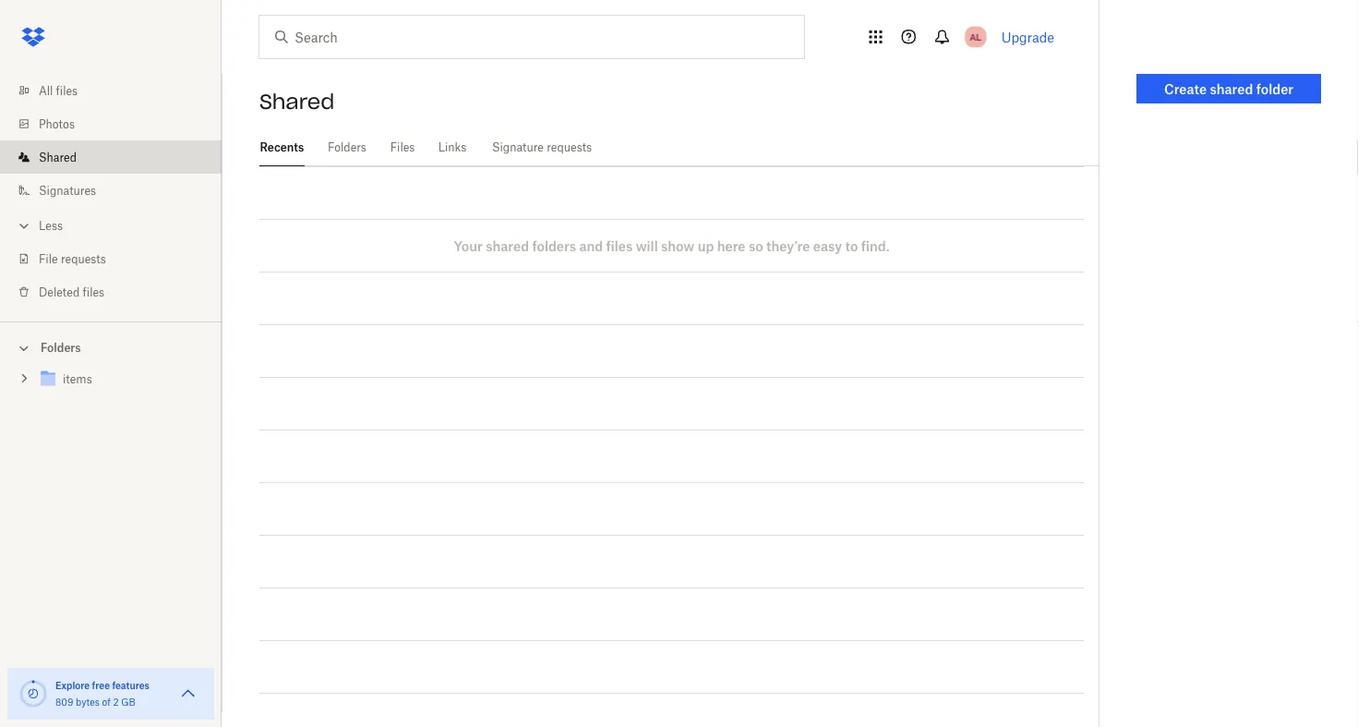 Task type: vqa. For each thing, say whether or not it's contained in the screenshot.
Help and resources Help
no



Task type: describe. For each thing, give the bounding box(es) containing it.
of
[[102, 696, 111, 708]]

bytes
[[76, 696, 100, 708]]

quota usage element
[[18, 679, 48, 709]]

al button
[[961, 22, 991, 52]]

photos link
[[15, 107, 222, 140]]

recents
[[260, 140, 304, 154]]

create shared folder button
[[1137, 74, 1322, 103]]

all files
[[39, 84, 78, 97]]

file requests
[[39, 252, 106, 266]]

deleted files link
[[15, 275, 222, 309]]

folders inside button
[[41, 341, 81, 355]]

signature
[[492, 140, 544, 154]]

Search in folder "Dropbox" text field
[[295, 27, 767, 47]]

explore free features 809 bytes of 2 gb
[[55, 679, 150, 708]]

create shared folder
[[1165, 81, 1294, 97]]

upgrade
[[1002, 29, 1055, 45]]

recents link
[[260, 129, 305, 164]]

they're
[[767, 238, 811, 254]]

up
[[698, 238, 714, 254]]

requests for file requests
[[61, 252, 106, 266]]

folders
[[533, 238, 576, 254]]

shared for create
[[1211, 81, 1254, 97]]

tab list containing recents
[[260, 129, 1099, 166]]

links
[[438, 140, 467, 154]]

all
[[39, 84, 53, 97]]

easy
[[814, 238, 842, 254]]

signatures link
[[15, 174, 222, 207]]

all files link
[[15, 74, 222, 107]]

explore
[[55, 679, 90, 691]]

shared inside list item
[[39, 150, 77, 164]]

list containing all files
[[0, 63, 222, 321]]

show
[[661, 238, 695, 254]]

dropbox image
[[15, 18, 52, 55]]

photos
[[39, 117, 75, 131]]

signatures
[[39, 183, 96, 197]]

deleted
[[39, 285, 80, 299]]



Task type: locate. For each thing, give the bounding box(es) containing it.
shared link
[[15, 140, 222, 174]]

files link
[[390, 129, 416, 164]]

1 vertical spatial requests
[[61, 252, 106, 266]]

folders link
[[327, 129, 368, 164]]

shared
[[260, 89, 335, 115], [39, 150, 77, 164]]

2 horizontal spatial files
[[606, 238, 633, 254]]

list
[[0, 63, 222, 321]]

al
[[970, 31, 982, 42]]

will
[[636, 238, 658, 254]]

0 horizontal spatial shared
[[39, 150, 77, 164]]

shared down "photos"
[[39, 150, 77, 164]]

2 vertical spatial files
[[83, 285, 105, 299]]

0 vertical spatial files
[[56, 84, 78, 97]]

1 vertical spatial files
[[606, 238, 633, 254]]

0 vertical spatial requests
[[547, 140, 592, 154]]

folders inside tab list
[[328, 140, 367, 154]]

1 horizontal spatial shared
[[1211, 81, 1254, 97]]

find.
[[862, 238, 890, 254]]

requests inside 'list'
[[61, 252, 106, 266]]

folders left files
[[328, 140, 367, 154]]

requests right "signature"
[[547, 140, 592, 154]]

1 horizontal spatial files
[[83, 285, 105, 299]]

here
[[718, 238, 746, 254]]

shared inside button
[[1211, 81, 1254, 97]]

1 horizontal spatial requests
[[547, 140, 592, 154]]

files
[[56, 84, 78, 97], [606, 238, 633, 254], [83, 285, 105, 299]]

1 horizontal spatial shared
[[260, 89, 335, 115]]

shared
[[1211, 81, 1254, 97], [486, 238, 529, 254]]

folder
[[1257, 81, 1294, 97]]

features
[[112, 679, 150, 691]]

less
[[39, 218, 63, 232]]

0 vertical spatial folders
[[328, 140, 367, 154]]

files right all
[[56, 84, 78, 97]]

upgrade link
[[1002, 29, 1055, 45]]

items link
[[37, 367, 207, 392]]

requests right file
[[61, 252, 106, 266]]

requests
[[547, 140, 592, 154], [61, 252, 106, 266]]

files right deleted
[[83, 285, 105, 299]]

1 vertical spatial shared
[[486, 238, 529, 254]]

less image
[[15, 217, 33, 235]]

and
[[580, 238, 603, 254]]

signature requests
[[492, 140, 592, 154]]

file
[[39, 252, 58, 266]]

your
[[454, 238, 483, 254]]

809
[[55, 696, 73, 708]]

0 vertical spatial shared
[[260, 89, 335, 115]]

shared for your
[[486, 238, 529, 254]]

1 vertical spatial shared
[[39, 150, 77, 164]]

folders
[[328, 140, 367, 154], [41, 341, 81, 355]]

0 vertical spatial shared
[[1211, 81, 1254, 97]]

files for all files
[[56, 84, 78, 97]]

your shared folders and files will show up here so they're easy to find.
[[454, 238, 890, 254]]

deleted files
[[39, 285, 105, 299]]

to
[[846, 238, 858, 254]]

links link
[[438, 129, 467, 164]]

files left will
[[606, 238, 633, 254]]

0 horizontal spatial files
[[56, 84, 78, 97]]

so
[[749, 238, 764, 254]]

create
[[1165, 81, 1207, 97]]

0 horizontal spatial shared
[[486, 238, 529, 254]]

1 vertical spatial folders
[[41, 341, 81, 355]]

shared right your
[[486, 238, 529, 254]]

tab list
[[260, 129, 1099, 166]]

files
[[391, 140, 415, 154]]

items
[[63, 372, 92, 386]]

0 horizontal spatial folders
[[41, 341, 81, 355]]

shared left "folder"
[[1211, 81, 1254, 97]]

file requests link
[[15, 242, 222, 275]]

2
[[113, 696, 119, 708]]

signature requests link
[[490, 129, 595, 164]]

gb
[[121, 696, 136, 708]]

requests for signature requests
[[547, 140, 592, 154]]

free
[[92, 679, 110, 691]]

shared up recents link on the top left
[[260, 89, 335, 115]]

folders button
[[0, 333, 222, 361]]

requests inside tab list
[[547, 140, 592, 154]]

shared list item
[[0, 140, 222, 174]]

0 horizontal spatial requests
[[61, 252, 106, 266]]

folders up items
[[41, 341, 81, 355]]

files for deleted files
[[83, 285, 105, 299]]

1 horizontal spatial folders
[[328, 140, 367, 154]]



